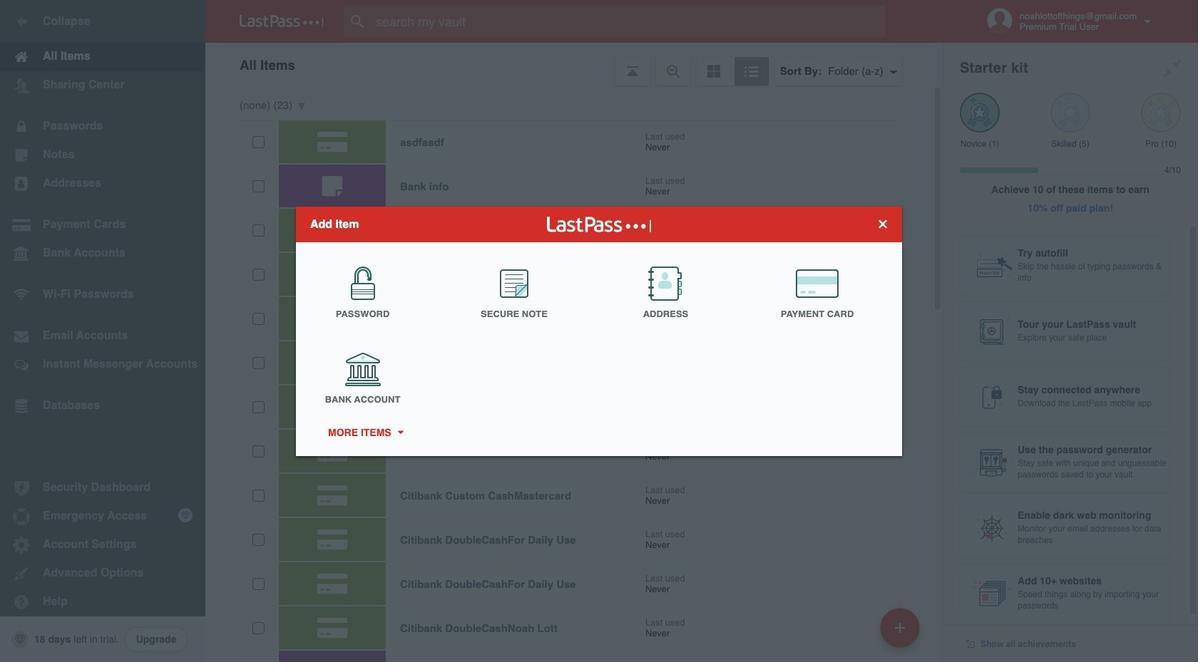 Task type: locate. For each thing, give the bounding box(es) containing it.
caret right image
[[395, 431, 405, 435]]

new item navigation
[[876, 604, 929, 663]]

dialog
[[296, 207, 903, 456]]

vault options navigation
[[206, 43, 943, 86]]

search my vault text field
[[344, 6, 914, 37]]

lastpass image
[[240, 15, 324, 28]]



Task type: vqa. For each thing, say whether or not it's contained in the screenshot.
text field
no



Task type: describe. For each thing, give the bounding box(es) containing it.
main navigation navigation
[[0, 0, 206, 663]]

Search search field
[[344, 6, 914, 37]]

new item image
[[896, 623, 905, 633]]



